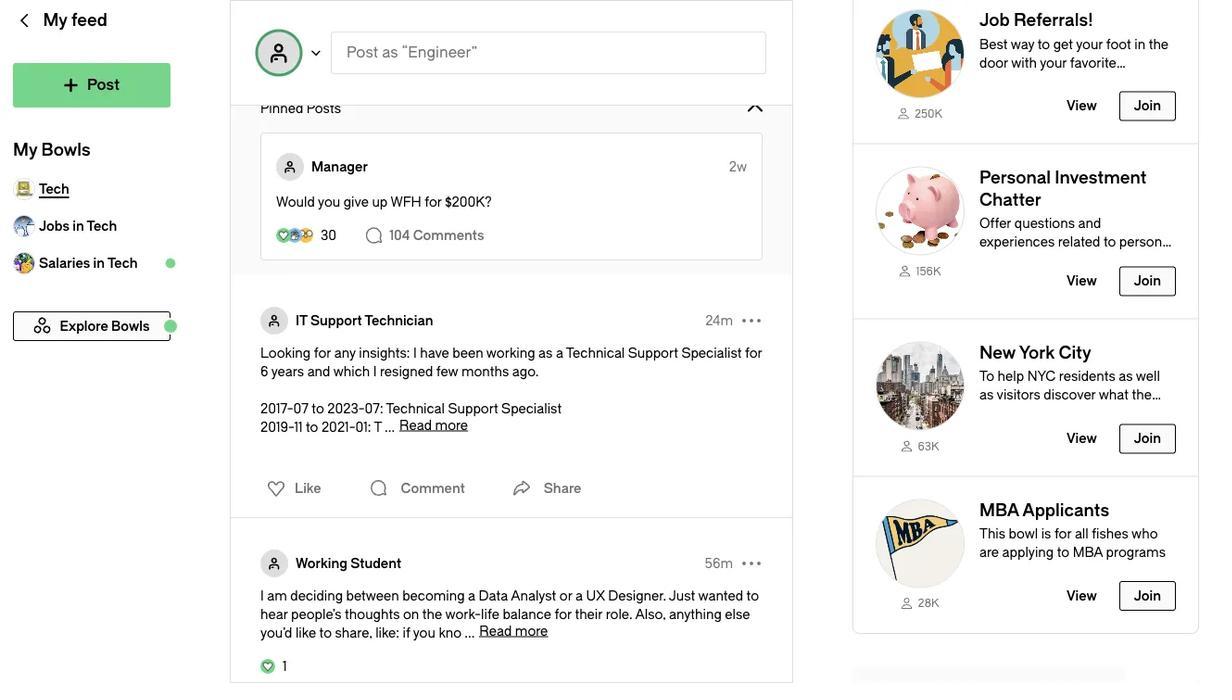 Task type: describe. For each thing, give the bounding box(es) containing it.
residents
[[1060, 369, 1116, 384]]

to up else
[[747, 588, 759, 604]]

am
[[267, 588, 287, 604]]

image for bowl image for personal investment chatter
[[876, 166, 965, 255]]

discover
[[1044, 388, 1097, 403]]

analyst
[[511, 588, 557, 604]]

mba applicants this bowl is for all fishes who are applying to mba programs
[[980, 501, 1167, 560]]

just
[[669, 588, 696, 604]]

t
[[374, 420, 382, 435]]

1 vertical spatial i
[[373, 364, 377, 379]]

read more button for months
[[400, 418, 468, 433]]

job
[[980, 10, 1010, 30]]

jobs in tech link
[[13, 208, 171, 245]]

2 horizontal spatial i
[[414, 345, 417, 361]]

share button
[[507, 470, 582, 507]]

63k link
[[876, 438, 965, 454]]

63k
[[918, 440, 940, 453]]

designer.
[[608, 588, 667, 604]]

share,
[[335, 625, 372, 641]]

up
[[372, 194, 388, 210]]

investments
[[1055, 253, 1131, 268]]

deciding
[[290, 588, 343, 604]]

like:
[[376, 625, 400, 641]]

2017-
[[261, 401, 293, 416]]

kno
[[439, 625, 462, 641]]

you'd
[[261, 625, 293, 641]]

popular
[[1062, 406, 1109, 421]]

read more button for life
[[480, 624, 548, 639]]

read more for months
[[400, 418, 468, 433]]

balance
[[503, 607, 552, 622]]

to right 07
[[312, 401, 324, 416]]

referrals!
[[1014, 10, 1094, 30]]

student
[[351, 556, 402, 571]]

in for jobs
[[73, 218, 84, 234]]

my feed
[[43, 11, 107, 30]]

city
[[1059, 343, 1092, 363]]

01:
[[356, 420, 371, 435]]

insights:
[[359, 345, 410, 361]]

salaries in tech link
[[13, 245, 171, 282]]

bowl
[[1009, 526, 1039, 542]]

0 vertical spatial toogle identity image
[[257, 31, 301, 75]]

is
[[1042, 526, 1052, 542]]

all
[[1076, 526, 1089, 542]]

as inside "post as "engineer"" button
[[382, 44, 398, 61]]

jobs
[[39, 218, 70, 234]]

are
[[980, 545, 1000, 560]]

07
[[293, 401, 309, 416]]

to inside the "personal investment chatter offer questions and experiences related to personal finance and investments"
[[1104, 235, 1117, 250]]

new york city to help nyc residents as well as visitors discover what the world's most popular city has to offer!
[[980, 343, 1175, 440]]

has
[[1137, 406, 1159, 421]]

thoughts
[[345, 607, 400, 622]]

my for my bowls
[[13, 140, 37, 160]]

pinned posts
[[261, 101, 341, 116]]

to inside mba applicants this bowl is for all fishes who are applying to mba programs
[[1058, 545, 1070, 560]]

role.
[[606, 607, 633, 622]]

also,
[[636, 607, 666, 622]]

image for bowl image for new york city
[[876, 342, 965, 431]]

my for my feed
[[43, 11, 67, 30]]

on
[[403, 607, 419, 622]]

would
[[276, 194, 315, 210]]

... for t
[[385, 420, 395, 435]]

as inside the looking for any insights: i have been working as a technical support specialist for 6 years and which i resigned few months ago. 2017-07 to 2023-07: technical support specialist 2019-11 to 2021-01: t ...
[[539, 345, 553, 361]]

toogle identity image for working student
[[261, 550, 288, 578]]

working student
[[296, 556, 402, 571]]

comments
[[413, 228, 484, 243]]

programs
[[1107, 545, 1167, 560]]

image for bowl image for mba applicants
[[876, 499, 965, 588]]

tech for jobs in tech
[[87, 218, 117, 234]]

give
[[344, 194, 369, 210]]

to right like
[[320, 625, 332, 641]]

months
[[462, 364, 509, 379]]

york
[[1020, 343, 1056, 363]]

0 horizontal spatial mba
[[980, 501, 1020, 520]]

56m
[[705, 556, 733, 571]]

like
[[296, 625, 316, 641]]

personal
[[980, 168, 1052, 187]]

salaries in tech
[[39, 255, 138, 271]]

have
[[420, 345, 450, 361]]

work-
[[446, 607, 481, 622]]

post as "engineer"
[[347, 44, 478, 61]]

28k
[[919, 597, 940, 610]]

30
[[321, 228, 337, 243]]

experiences
[[980, 235, 1055, 250]]

2019-
[[261, 420, 294, 435]]

who
[[1132, 526, 1159, 542]]

any
[[334, 345, 356, 361]]

24m link
[[706, 312, 733, 330]]

working
[[487, 345, 536, 361]]

250k
[[915, 107, 943, 120]]

related
[[1059, 235, 1101, 250]]

rections list menu
[[256, 474, 327, 504]]

new
[[980, 343, 1016, 363]]

support inside button
[[311, 313, 362, 328]]

personal
[[1120, 235, 1174, 250]]

life
[[481, 607, 500, 622]]

0 horizontal spatial technical
[[386, 401, 445, 416]]

the inside new york city to help nyc residents as well as visitors discover what the world's most popular city has to offer!
[[1133, 388, 1153, 403]]

to
[[980, 369, 995, 384]]

0 horizontal spatial a
[[468, 588, 476, 604]]

feed
[[71, 11, 107, 30]]

offer!
[[980, 425, 1014, 440]]

or
[[560, 588, 573, 604]]

resigned
[[380, 364, 433, 379]]

i am deciding between becoming a data analyst or a ux designer. just wanted to hear people's thoughts on the work-life balance for their role. also, anything else you'd like to share, like: if you kno ...
[[261, 588, 759, 641]]

104 comments
[[390, 228, 484, 243]]



Task type: locate. For each thing, give the bounding box(es) containing it.
0 vertical spatial ...
[[385, 420, 395, 435]]

to
[[1104, 235, 1117, 250], [312, 401, 324, 416], [1162, 406, 1175, 421], [306, 420, 318, 435], [1058, 545, 1070, 560], [747, 588, 759, 604], [320, 625, 332, 641]]

toogle identity image up am at left bottom
[[261, 550, 288, 578]]

in right salaries
[[93, 255, 105, 271]]

0 horizontal spatial the
[[423, 607, 443, 622]]

2 vertical spatial support
[[448, 401, 499, 416]]

in right the jobs
[[73, 218, 84, 234]]

to right applying
[[1058, 545, 1070, 560]]

4 image for bowl image from the top
[[876, 499, 965, 588]]

i left have
[[414, 345, 417, 361]]

1 horizontal spatial the
[[1133, 388, 1153, 403]]

the down becoming
[[423, 607, 443, 622]]

toogle identity image
[[257, 31, 301, 75], [276, 153, 304, 181]]

0 horizontal spatial in
[[73, 218, 84, 234]]

1 horizontal spatial support
[[448, 401, 499, 416]]

1 horizontal spatial specialist
[[682, 345, 742, 361]]

0 vertical spatial my
[[43, 11, 67, 30]]

156k
[[917, 265, 942, 278]]

read more down balance
[[480, 624, 548, 639]]

technical down the resigned
[[386, 401, 445, 416]]

... for kno
[[465, 625, 475, 641]]

as up ago. on the bottom of page
[[539, 345, 553, 361]]

as down to
[[980, 388, 994, 403]]

questions
[[1015, 216, 1076, 231]]

for inside i am deciding between becoming a data analyst or a ux designer. just wanted to hear people's thoughts on the work-life balance for their role. also, anything else you'd like to share, like: if you kno ...
[[555, 607, 572, 622]]

1 horizontal spatial and
[[1029, 253, 1052, 268]]

1 vertical spatial and
[[1029, 253, 1052, 268]]

... inside i am deciding between becoming a data analyst or a ux designer. just wanted to hear people's thoughts on the work-life balance for their role. also, anything else you'd like to share, like: if you kno ...
[[465, 625, 475, 641]]

like
[[295, 481, 321, 496]]

my inside my feed link
[[43, 11, 67, 30]]

read for t
[[400, 418, 432, 433]]

would you give up wfh for $200k?
[[276, 194, 492, 210]]

personal investment chatter offer questions and experiences related to personal finance and investments
[[980, 168, 1174, 268]]

1 vertical spatial you
[[413, 625, 436, 641]]

and down the experiences
[[1029, 253, 1052, 268]]

toogle identity image up pinned
[[257, 31, 301, 75]]

read more down few
[[400, 418, 468, 433]]

for
[[425, 194, 442, 210], [314, 345, 331, 361], [745, 345, 763, 361], [1055, 526, 1072, 542], [555, 607, 572, 622]]

1 horizontal spatial read more button
[[480, 624, 548, 639]]

... right t
[[385, 420, 395, 435]]

0 vertical spatial read more
[[400, 418, 468, 433]]

2 vertical spatial and
[[308, 364, 331, 379]]

1 vertical spatial mba
[[1073, 545, 1104, 560]]

the
[[1133, 388, 1153, 403], [423, 607, 443, 622]]

looking
[[261, 345, 311, 361]]

ux
[[586, 588, 605, 604]]

toogle identity image left the it at the top
[[261, 307, 288, 335]]

few
[[437, 364, 459, 379]]

1 vertical spatial my
[[13, 140, 37, 160]]

as right post
[[382, 44, 398, 61]]

read more for life
[[480, 624, 548, 639]]

most
[[1027, 406, 1059, 421]]

offer
[[980, 216, 1012, 231]]

a right working
[[556, 345, 564, 361]]

chatter
[[980, 190, 1042, 210]]

mba down all on the bottom right of page
[[1073, 545, 1104, 560]]

tech down the jobs in tech link
[[107, 255, 138, 271]]

a for balance
[[576, 588, 583, 604]]

0 vertical spatial tech
[[87, 218, 117, 234]]

1 horizontal spatial in
[[93, 255, 105, 271]]

0 vertical spatial mba
[[980, 501, 1020, 520]]

$200k?
[[445, 194, 492, 210]]

comment button
[[364, 470, 470, 507]]

0 vertical spatial specialist
[[682, 345, 742, 361]]

07:
[[365, 401, 384, 416]]

a inside the looking for any insights: i have been working as a technical support specialist for 6 years and which i resigned few months ago. 2017-07 to 2023-07: technical support specialist 2019-11 to 2021-01: t ...
[[556, 345, 564, 361]]

which
[[334, 364, 370, 379]]

for inside mba applicants this bowl is for all fishes who are applying to mba programs
[[1055, 526, 1072, 542]]

it
[[296, 313, 308, 328]]

1 horizontal spatial read more
[[480, 624, 548, 639]]

3 image for bowl image from the top
[[876, 342, 965, 431]]

0 vertical spatial support
[[311, 313, 362, 328]]

0 horizontal spatial and
[[308, 364, 331, 379]]

0 vertical spatial read more button
[[400, 418, 468, 433]]

1 horizontal spatial more
[[515, 624, 548, 639]]

to up investments
[[1104, 235, 1117, 250]]

you left the give
[[318, 194, 340, 210]]

... right kno
[[465, 625, 475, 641]]

toogle identity image up would
[[276, 153, 304, 181]]

share
[[544, 481, 582, 496]]

image for bowl image
[[876, 9, 965, 98], [876, 166, 965, 255], [876, 342, 965, 431], [876, 499, 965, 588]]

mba up this
[[980, 501, 1020, 520]]

1 horizontal spatial my
[[43, 11, 67, 30]]

0 vertical spatial toogle identity image
[[261, 307, 288, 335]]

post as "engineer" button
[[331, 32, 767, 74]]

1 horizontal spatial i
[[373, 364, 377, 379]]

250k link
[[876, 105, 965, 121]]

0 horizontal spatial my
[[13, 140, 37, 160]]

1 vertical spatial toogle identity image
[[276, 153, 304, 181]]

years
[[271, 364, 304, 379]]

0 horizontal spatial read
[[400, 418, 432, 433]]

more for life
[[515, 624, 548, 639]]

you inside i am deciding between becoming a data analyst or a ux designer. just wanted to hear people's thoughts on the work-life balance for their role. also, anything else you'd like to share, like: if you kno ...
[[413, 625, 436, 641]]

0 horizontal spatial more
[[435, 418, 468, 433]]

as up what
[[1119, 369, 1134, 384]]

investment
[[1056, 168, 1147, 187]]

specialist
[[682, 345, 742, 361], [502, 401, 562, 416]]

image for bowl image for job referrals!
[[876, 9, 965, 98]]

in
[[73, 218, 84, 234], [93, 255, 105, 271]]

technician
[[365, 313, 433, 328]]

1 horizontal spatial you
[[413, 625, 436, 641]]

read
[[400, 418, 432, 433], [480, 624, 512, 639]]

0 vertical spatial in
[[73, 218, 84, 234]]

0 vertical spatial and
[[1079, 216, 1102, 231]]

a
[[556, 345, 564, 361], [468, 588, 476, 604], [576, 588, 583, 604]]

nyc
[[1028, 369, 1056, 384]]

bowls
[[41, 140, 91, 160]]

job referrals!
[[980, 10, 1094, 30]]

it support technician
[[296, 313, 433, 328]]

1 vertical spatial read more button
[[480, 624, 548, 639]]

28k link
[[876, 596, 965, 611]]

1 vertical spatial technical
[[386, 401, 445, 416]]

0 vertical spatial more
[[435, 418, 468, 433]]

i down insights:
[[373, 364, 377, 379]]

between
[[346, 588, 399, 604]]

2 toogle identity image from the top
[[261, 550, 288, 578]]

the up has at the right of the page
[[1133, 388, 1153, 403]]

2 horizontal spatial and
[[1079, 216, 1102, 231]]

working student button
[[296, 555, 402, 573]]

0 vertical spatial technical
[[566, 345, 625, 361]]

"engineer"
[[402, 44, 478, 61]]

tech up salaries in tech link
[[87, 218, 117, 234]]

2 vertical spatial i
[[261, 588, 264, 604]]

toogle identity image
[[261, 307, 288, 335], [261, 550, 288, 578]]

... inside the looking for any insights: i have been working as a technical support specialist for 6 years and which i resigned few months ago. 2017-07 to 2023-07: technical support specialist 2019-11 to 2021-01: t ...
[[385, 420, 395, 435]]

i inside i am deciding between becoming a data analyst or a ux designer. just wanted to hear people's thoughts on the work-life balance for their role. also, anything else you'd like to share, like: if you kno ...
[[261, 588, 264, 604]]

becoming
[[403, 588, 465, 604]]

tech for salaries in tech
[[107, 255, 138, 271]]

1 vertical spatial specialist
[[502, 401, 562, 416]]

data
[[479, 588, 508, 604]]

finance
[[980, 253, 1026, 268]]

working
[[296, 556, 348, 571]]

pinned
[[261, 101, 303, 116]]

11
[[294, 420, 303, 435]]

read more button down few
[[400, 418, 468, 433]]

2 horizontal spatial a
[[576, 588, 583, 604]]

2 horizontal spatial support
[[628, 345, 679, 361]]

i left am at left bottom
[[261, 588, 264, 604]]

read more button
[[400, 418, 468, 433], [480, 624, 548, 639]]

1 horizontal spatial technical
[[566, 345, 625, 361]]

visitors
[[997, 388, 1041, 403]]

1 vertical spatial tech
[[107, 255, 138, 271]]

the inside i am deciding between becoming a data analyst or a ux designer. just wanted to hear people's thoughts on the work-life balance for their role. also, anything else you'd like to share, like: if you kno ...
[[423, 607, 443, 622]]

and right years
[[308, 364, 331, 379]]

hear
[[261, 607, 288, 622]]

1 vertical spatial ...
[[465, 625, 475, 641]]

1 vertical spatial in
[[93, 255, 105, 271]]

specialist down 24m link
[[682, 345, 742, 361]]

more down balance
[[515, 624, 548, 639]]

1 vertical spatial toogle identity image
[[261, 550, 288, 578]]

1 vertical spatial more
[[515, 624, 548, 639]]

1 vertical spatial support
[[628, 345, 679, 361]]

image for bowl image up 156k link
[[876, 166, 965, 255]]

you right if
[[413, 625, 436, 641]]

0 horizontal spatial ...
[[385, 420, 395, 435]]

1
[[283, 659, 287, 674]]

technical right working
[[566, 345, 625, 361]]

0 vertical spatial you
[[318, 194, 340, 210]]

mba
[[980, 501, 1020, 520], [1073, 545, 1104, 560]]

2 image for bowl image from the top
[[876, 166, 965, 255]]

1 toogle identity image from the top
[[261, 307, 288, 335]]

a for ago.
[[556, 345, 564, 361]]

this
[[980, 526, 1006, 542]]

to right 11
[[306, 420, 318, 435]]

to inside new york city to help nyc residents as well as visitors discover what the world's most popular city has to offer!
[[1162, 406, 1175, 421]]

a up work-
[[468, 588, 476, 604]]

to right has at the right of the page
[[1162, 406, 1175, 421]]

been
[[453, 345, 484, 361]]

1 horizontal spatial ...
[[465, 625, 475, 641]]

1 horizontal spatial mba
[[1073, 545, 1104, 560]]

1 vertical spatial read
[[480, 624, 512, 639]]

image for bowl image up "250k" link
[[876, 9, 965, 98]]

as
[[382, 44, 398, 61], [539, 345, 553, 361], [1119, 369, 1134, 384], [980, 388, 994, 403]]

ago.
[[513, 364, 539, 379]]

1 image for bowl image from the top
[[876, 9, 965, 98]]

i
[[414, 345, 417, 361], [373, 364, 377, 379], [261, 588, 264, 604]]

people's
[[291, 607, 342, 622]]

my left bowls
[[13, 140, 37, 160]]

0 horizontal spatial read more
[[400, 418, 468, 433]]

more for months
[[435, 418, 468, 433]]

specialist down ago. on the bottom of page
[[502, 401, 562, 416]]

toogle identity image for it support technician
[[261, 307, 288, 335]]

1 vertical spatial read more
[[480, 624, 548, 639]]

0 horizontal spatial i
[[261, 588, 264, 604]]

1 horizontal spatial a
[[556, 345, 564, 361]]

more down few
[[435, 418, 468, 433]]

looking for any insights: i have been working as a technical support specialist for 6 years and which i resigned few months ago. 2017-07 to 2023-07: technical support specialist 2019-11 to 2021-01: t ...
[[261, 345, 763, 435]]

1 vertical spatial the
[[423, 607, 443, 622]]

image for bowl image up 63k link on the bottom of the page
[[876, 342, 965, 431]]

a right or
[[576, 588, 583, 604]]

it support technician button
[[296, 312, 433, 330]]

in for salaries
[[93, 255, 105, 271]]

their
[[575, 607, 603, 622]]

my left feed
[[43, 11, 67, 30]]

0 horizontal spatial read more button
[[400, 418, 468, 433]]

applicants
[[1023, 501, 1110, 520]]

read more button down balance
[[480, 624, 548, 639]]

0 horizontal spatial you
[[318, 194, 340, 210]]

read right t
[[400, 418, 432, 433]]

2w
[[729, 159, 747, 174]]

read more
[[400, 418, 468, 433], [480, 624, 548, 639]]

0 vertical spatial the
[[1133, 388, 1153, 403]]

and
[[1079, 216, 1102, 231], [1029, 253, 1052, 268], [308, 364, 331, 379]]

1 horizontal spatial read
[[480, 624, 512, 639]]

image for bowl image up 28k link
[[876, 499, 965, 588]]

posts
[[307, 101, 341, 116]]

read down life
[[480, 624, 512, 639]]

support
[[311, 313, 362, 328], [628, 345, 679, 361], [448, 401, 499, 416]]

and up related
[[1079, 216, 1102, 231]]

anything
[[669, 607, 722, 622]]

and inside the looking for any insights: i have been working as a technical support specialist for 6 years and which i resigned few months ago. 2017-07 to 2023-07: technical support specialist 2019-11 to 2021-01: t ...
[[308, 364, 331, 379]]

0 horizontal spatial support
[[311, 313, 362, 328]]

0 horizontal spatial specialist
[[502, 401, 562, 416]]

my bowls
[[13, 140, 91, 160]]

read for kno
[[480, 624, 512, 639]]

technical
[[566, 345, 625, 361], [386, 401, 445, 416]]

24m
[[706, 313, 733, 328]]

0 vertical spatial read
[[400, 418, 432, 433]]

0 vertical spatial i
[[414, 345, 417, 361]]

56m link
[[705, 555, 733, 573]]



Task type: vqa. For each thing, say whether or not it's contained in the screenshot.
left SALEM,
no



